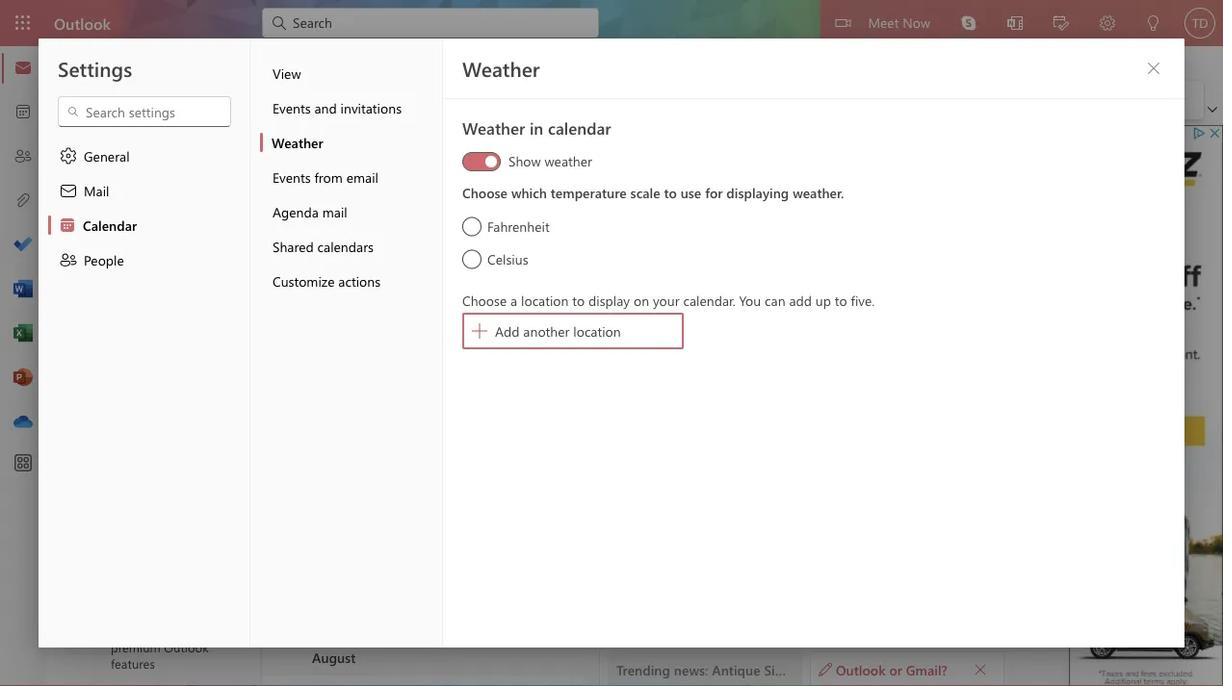 Task type: locate. For each thing, give the bounding box(es) containing it.
1 horizontal spatial  button
[[1139, 53, 1169, 84]]

events from email
[[273, 168, 378, 186]]

 button inside reading pane main content
[[967, 656, 994, 683]]

temu image
[[271, 184, 302, 215]]

mail image
[[13, 59, 33, 78]]

1 trending from the top
[[312, 278, 364, 296]]

use for of
[[462, 434, 483, 452]]

outlook down five.
[[850, 313, 904, 331]]

document
[[0, 0, 1223, 687]]

Message body, press Alt+F10 to exit text field
[[619, 294, 1034, 562]]

location down display at the top of the page
[[573, 322, 621, 340]]

temu down from
[[312, 200, 345, 218]]

0 vertical spatial choose
[[462, 184, 508, 202]]

 button inside folders tree item
[[80, 168, 113, 203]]

0 horizontal spatial location
[[521, 291, 569, 309]]

files image
[[13, 192, 33, 211]]

0 vertical spatial and
[[314, 99, 337, 117]]

1 horizontal spatial email
[[771, 313, 808, 331]]

2 events from the top
[[273, 168, 311, 186]]

it
[[796, 331, 805, 350], [987, 331, 995, 350], [727, 350, 735, 369]]

2 tree from the top
[[70, 206, 225, 687]]

 inside select a conversation option
[[280, 270, 295, 285]]

weather tab panel
[[443, 39, 1185, 648]]

customize
[[273, 272, 335, 290]]


[[59, 250, 78, 270]]

0 horizontal spatial for
[[666, 350, 685, 369]]

dialog containing settings
[[0, 0, 1223, 687]]

more left can
[[725, 278, 756, 296]]

events for events and invitations
[[273, 99, 311, 117]]

events
[[273, 99, 311, 117], [273, 168, 311, 186]]

celsius
[[487, 250, 528, 268]]

dialog
[[0, 0, 1223, 687]]

1 vertical spatial for
[[666, 350, 685, 369]]

0 vertical spatial use
[[681, 184, 702, 202]]

Select a conversation checkbox
[[266, 676, 312, 687]]

 button down message button
[[308, 87, 324, 114]]

0 horizontal spatial 
[[90, 178, 105, 193]]

message list list box
[[262, 171, 760, 687]]

 right the 
[[90, 178, 105, 193]]

1 vertical spatial 
[[280, 270, 295, 285]]

it left way
[[727, 350, 735, 369]]

for inside hey mike, which do you prefer to email with? outlook or gmail? i personally prefer gmail as it is connected to chrome so it makes for using it way easier.
[[666, 350, 685, 369]]

more
[[725, 278, 756, 296], [727, 512, 760, 530]]

 button
[[57, 47, 95, 80]]

1 horizontal spatial 
[[1146, 61, 1162, 76]]

use
[[681, 184, 702, 202], [462, 434, 483, 452]]

 button
[[431, 85, 469, 116]]

email inside button
[[346, 168, 378, 186]]

trending down microsoft at the left top of the page
[[312, 278, 364, 296]]

0 vertical spatial location
[[521, 291, 569, 309]]


[[163, 91, 182, 110]]

agenda
[[273, 203, 319, 221]]

 button for basic text group
[[308, 87, 324, 114]]

outlook up  button
[[54, 13, 111, 33]]

 for folders tree item
[[90, 178, 105, 193]]

1 horizontal spatial for
[[705, 184, 723, 202]]

hey
[[619, 294, 645, 313]]

1 vertical spatial use
[[462, 434, 483, 452]]

include group
[[906, 81, 1048, 119]]


[[472, 324, 487, 339]]

1  from the top
[[278, 142, 296, 159]]

trump
[[614, 512, 653, 530]]

more right 'from…'
[[727, 512, 760, 530]]

1 horizontal spatial or
[[907, 313, 921, 331]]

 inside folders tree item
[[90, 178, 105, 193]]

basic text group
[[200, 81, 842, 119]]

0 horizontal spatial  button
[[80, 168, 113, 203]]

up
[[816, 291, 831, 309]]

bing
[[372, 259, 399, 276]]

0 vertical spatial for
[[705, 184, 723, 202]]

antique
[[404, 278, 451, 296]]

0 vertical spatial more
[[725, 278, 756, 296]]

0 vertical spatial tree
[[70, 121, 225, 168]]

 for select all messages option
[[278, 142, 296, 159]]

message list section
[[262, 123, 760, 687]]

help button
[[220, 46, 277, 76]]

to
[[664, 184, 677, 202], [572, 291, 585, 309], [835, 291, 847, 309], [755, 313, 768, 331], [897, 331, 910, 350], [366, 434, 379, 452]]

0 vertical spatial 
[[1146, 61, 1162, 76]]

people
[[84, 251, 124, 269]]

1 vertical spatial news:
[[370, 512, 404, 530]]

2 trending from the top
[[312, 512, 366, 530]]

news: left should
[[370, 512, 404, 530]]

1 vertical spatial  button
[[967, 656, 994, 683]]

 left inbox
[[278, 142, 296, 159]]

 down shared
[[280, 270, 295, 285]]

meet now
[[868, 13, 930, 31]]


[[1105, 91, 1124, 110]]

from…
[[657, 512, 697, 530]]

Search settings search field
[[80, 102, 211, 121]]


[[440, 91, 459, 110]]

disqualify
[[551, 512, 610, 530]]

temu up mail
[[312, 181, 345, 198]]

it left is
[[796, 331, 805, 350]]

 for select all messages option
[[280, 142, 295, 157]]

settings heading
[[58, 55, 132, 82]]

trending for trending news: antique singer sewing machine values & what… and more
[[312, 278, 364, 296]]

inbox
[[312, 138, 352, 159]]

0 vertical spatial temu
[[312, 181, 345, 198]]

 button
[[1095, 85, 1134, 116]]

 down message button
[[310, 94, 322, 106]]

prefer down you
[[712, 313, 752, 331]]

14-sep-23
[[486, 279, 539, 295]]

and
[[314, 99, 337, 117], [699, 278, 721, 296], [701, 512, 724, 530]]

email
[[346, 168, 378, 186], [771, 313, 808, 331]]


[[58, 216, 77, 235]]

document containing settings
[[0, 0, 1223, 687]]

which
[[619, 313, 662, 331]]

 button
[[1057, 85, 1095, 116]]

weather heading
[[462, 55, 540, 82]]

ad
[[498, 183, 510, 196]]


[[479, 91, 498, 110]]

sep-
[[503, 279, 527, 295]]

 inside weather tab panel
[[1146, 61, 1162, 76]]

premium outlook features button
[[70, 596, 261, 687]]


[[1146, 61, 1162, 76], [974, 663, 987, 677]]

it right so
[[987, 331, 995, 350]]

email right from
[[346, 168, 378, 186]]

weather
[[545, 152, 592, 170]]

0 vertical spatial gmail?
[[924, 313, 971, 331]]

numbering image
[[727, 91, 766, 110]]

 down shared
[[278, 270, 296, 287]]

 for basic text group
[[310, 94, 322, 106]]

1 temu from the top
[[312, 181, 345, 198]]

bullets image
[[689, 91, 727, 110]]

0 vertical spatial or
[[907, 313, 921, 331]]

choose inside "option group"
[[462, 184, 508, 202]]

events inside button
[[273, 99, 311, 117]]

0 vertical spatial 
[[280, 142, 295, 157]]

outlook right premium
[[164, 639, 209, 656]]

choose for choose which temperature scale to use for displaying weather.
[[462, 184, 508, 202]]

left-rail-appbar navigation
[[4, 46, 42, 445]]

1 horizontal spatial it
[[796, 331, 805, 350]]

2  from the top
[[280, 270, 295, 285]]

to right scale
[[664, 184, 677, 202]]

show weather
[[509, 152, 592, 170]]

news: down bing
[[368, 278, 401, 296]]

prefer
[[712, 313, 752, 331], [692, 331, 731, 350]]

to down you
[[755, 313, 768, 331]]

use right to
[[681, 184, 702, 202]]

weather button
[[260, 125, 442, 160]]

trending
[[312, 278, 364, 296], [312, 512, 366, 530]]

mike@example.com
[[694, 195, 814, 213]]

scale
[[631, 184, 660, 202]]

1 vertical spatial or
[[889, 661, 902, 679]]

easier.
[[768, 350, 812, 369]]

features
[[111, 656, 155, 672]]

1 vertical spatial tree
[[70, 206, 225, 687]]

use inside "option group"
[[681, 184, 702, 202]]

premium outlook features
[[111, 639, 209, 672]]

our
[[383, 434, 404, 452]]

1 horizontal spatial  button
[[308, 87, 324, 114]]

1 choose from the top
[[462, 184, 508, 202]]

gmail? inside hey mike, which do you prefer to email with? outlook or gmail? i personally prefer gmail as it is connected to chrome so it makes for using it way easier.
[[924, 313, 971, 331]]

 left the  button
[[371, 94, 382, 106]]

and right 'from…'
[[701, 512, 724, 530]]


[[59, 181, 78, 200]]

2 vertical spatial and
[[701, 512, 724, 530]]

gmail?
[[924, 313, 971, 331], [906, 661, 948, 679]]

filter
[[543, 141, 572, 159]]

1 vertical spatial email
[[771, 313, 808, 331]]

or
[[907, 313, 921, 331], [889, 661, 902, 679]]

 left inbox
[[280, 142, 295, 157]]

 button left the  button
[[369, 87, 384, 114]]

outlook banner
[[0, 0, 1223, 46]]

use inside message list list box
[[462, 434, 483, 452]]

1 vertical spatial choose
[[462, 291, 507, 309]]

1 horizontal spatial use
[[681, 184, 702, 202]]

1 vertical spatial trending
[[312, 512, 366, 530]]

insanely
[[493, 200, 543, 218]]

 inside select all messages option
[[280, 142, 295, 157]]

email down add
[[771, 313, 808, 331]]

location up ' add another location'
[[521, 291, 569, 309]]

what…
[[653, 278, 695, 296]]

to inside "option group"
[[664, 184, 677, 202]]

 button inside weather tab panel
[[1139, 53, 1169, 84]]

0 vertical spatial news:
[[368, 278, 401, 296]]


[[310, 94, 322, 106], [371, 94, 382, 106], [90, 178, 105, 193]]

0 vertical spatial email
[[346, 168, 378, 186]]

updates to our terms of use
[[312, 434, 483, 452]]

1 horizontal spatial location
[[573, 322, 621, 340]]

1 vertical spatial 
[[974, 663, 987, 677]]

your
[[653, 291, 680, 309]]

add
[[789, 291, 812, 309]]

events down view
[[273, 99, 311, 117]]

excel image
[[13, 325, 33, 344]]

and up inbox
[[314, 99, 337, 117]]

and right what…
[[699, 278, 721, 296]]

tree
[[70, 121, 225, 168], [70, 206, 225, 687]]

1 vertical spatial 
[[278, 270, 296, 287]]

1 vertical spatial events
[[273, 168, 311, 186]]

for left the displaying
[[705, 184, 723, 202]]

events from email button
[[260, 160, 442, 195]]

clipboard group
[[59, 81, 192, 119]]

folders tree item
[[70, 168, 225, 206]]

 button right the 
[[80, 168, 113, 203]]

weather up the 'events from email'
[[272, 133, 323, 151]]

1  from the top
[[280, 142, 295, 157]]

2 choose from the top
[[462, 291, 507, 309]]

choose which temperature scale to use for displaying weather. option group
[[462, 179, 1165, 272]]

choose a location to display on your calendar. you can add up to five.
[[462, 291, 875, 309]]

1 events from the top
[[273, 99, 311, 117]]

temu for temu
[[312, 181, 345, 198]]

trending down updates
[[312, 512, 366, 530]]

mike,
[[648, 294, 683, 313]]

weather.
[[793, 184, 844, 202]]

or right connected
[[907, 313, 921, 331]]

1 vertical spatial and
[[699, 278, 721, 296]]

0 vertical spatial trending
[[312, 278, 364, 296]]

temu clearance only today - insanely low prices
[[312, 200, 611, 218]]

shared
[[273, 237, 314, 255]]

view button
[[260, 56, 442, 91]]

0 horizontal spatial email
[[346, 168, 378, 186]]

agenda mail button
[[260, 195, 442, 229]]

1 vertical spatial temu
[[312, 200, 345, 218]]

 button
[[508, 85, 546, 116]]

today
[[444, 200, 480, 218]]

0 vertical spatial events
[[273, 99, 311, 117]]

weather in calendar element
[[462, 152, 1165, 353]]

hey mike, which do you prefer to email with? outlook or gmail? i personally prefer gmail as it is connected to chrome so it makes for using it way easier.
[[619, 294, 995, 369]]

tab list
[[95, 46, 662, 76]]

 inside select all messages option
[[278, 142, 296, 159]]

 button for folders tree item
[[80, 168, 113, 203]]

settings tab list
[[39, 39, 250, 648]]

2  from the top
[[278, 270, 296, 287]]

0 horizontal spatial use
[[462, 434, 483, 452]]

home button
[[96, 46, 161, 76]]

 inside select a conversation option
[[278, 270, 296, 287]]

onedrive image
[[13, 413, 33, 432]]

0 vertical spatial 
[[278, 142, 296, 159]]

use right of
[[462, 434, 483, 452]]

to left our
[[366, 434, 379, 452]]

tags group
[[1057, 81, 1134, 119]]

events up t
[[273, 168, 311, 186]]

for left using
[[666, 350, 685, 369]]

outlook inside premium outlook features
[[164, 639, 209, 656]]

weather down 
[[462, 117, 525, 139]]

0 vertical spatial  button
[[1139, 53, 1169, 84]]

powerpoint image
[[13, 369, 33, 388]]

1 horizontal spatial 
[[310, 94, 322, 106]]

outlook inside hey mike, which do you prefer to email with? outlook or gmail? i personally prefer gmail as it is connected to chrome so it makes for using it way easier.
[[850, 313, 904, 331]]

0 horizontal spatial  button
[[967, 656, 994, 683]]

message button
[[277, 46, 360, 76]]

or right the 
[[889, 661, 902, 679]]

0 horizontal spatial 
[[974, 663, 987, 677]]

for
[[705, 184, 723, 202], [666, 350, 685, 369]]

2 temu from the top
[[312, 200, 345, 218]]

Select all messages checkbox
[[274, 137, 301, 164]]

text
[[486, 52, 508, 70]]

weather up 
[[462, 55, 540, 82]]

application
[[0, 0, 1223, 687]]

prices
[[576, 200, 611, 218]]

events inside button
[[273, 168, 311, 186]]



Task type: describe. For each thing, give the bounding box(es) containing it.
1 vertical spatial location
[[573, 322, 621, 340]]

court
[[512, 512, 547, 530]]

Select a conversation checkbox
[[266, 250, 312, 292]]

 button
[[153, 85, 192, 116]]

fahrenheit
[[487, 217, 550, 235]]

word image
[[13, 280, 33, 300]]

mail
[[84, 182, 109, 199]]

display
[[589, 291, 630, 309]]

to left display at the top of the page
[[572, 291, 585, 309]]

14-
[[486, 279, 503, 295]]

choose for choose a location to display on your calendar. you can add up to five.
[[462, 291, 507, 309]]

actions
[[338, 272, 381, 290]]

and inside button
[[314, 99, 337, 117]]

 outlook or gmail?
[[819, 661, 948, 679]]

people image
[[13, 147, 33, 167]]


[[66, 53, 86, 74]]

events for events from email
[[273, 168, 311, 186]]

events and invitations button
[[260, 91, 442, 125]]

monsters
[[378, 356, 433, 374]]

to inside message list list box
[[366, 434, 379, 452]]

temu for temu clearance only today - insanely low prices
[[312, 200, 345, 218]]

format text
[[440, 52, 508, 70]]

calendar image
[[13, 103, 33, 122]]

mail
[[322, 203, 347, 221]]


[[819, 663, 832, 677]]

to
[[641, 197, 655, 215]]

application containing settings
[[0, 0, 1223, 687]]

 inside reading pane main content
[[974, 663, 987, 677]]

settings
[[58, 55, 132, 82]]

using
[[688, 350, 723, 369]]

five.
[[851, 291, 875, 309]]

chrome
[[913, 331, 965, 350]]

trending for trending news: should supreme court disqualify trump from… and more
[[312, 512, 366, 530]]

displaying
[[727, 184, 789, 202]]

news: for should
[[370, 512, 404, 530]]

outlook inside banner
[[54, 13, 111, 33]]

draw
[[539, 52, 569, 70]]


[[59, 146, 78, 166]]

another
[[523, 322, 570, 340]]

0 horizontal spatial or
[[889, 661, 902, 679]]

use for to
[[681, 184, 702, 202]]

tree containing 
[[70, 206, 225, 687]]

gmail
[[734, 331, 774, 350]]

trending news: antique singer sewing machine values & what… and more
[[312, 278, 756, 296]]

sewing
[[496, 278, 539, 296]]

view
[[273, 64, 301, 82]]

1 vertical spatial more
[[727, 512, 760, 530]]


[[402, 91, 421, 110]]


[[517, 142, 536, 161]]

do
[[665, 313, 682, 331]]

calendar.
[[683, 291, 736, 309]]

is
[[808, 331, 819, 350]]

calendars
[[317, 237, 374, 255]]

2 horizontal spatial  button
[[369, 87, 384, 114]]

shared calendars button
[[260, 229, 442, 264]]

weather inside button
[[272, 133, 323, 151]]

news: for antique
[[368, 278, 401, 296]]

clearance
[[349, 200, 408, 218]]

 for select a conversation option
[[278, 270, 296, 287]]

microsoft
[[312, 259, 369, 276]]

customize actions button
[[260, 264, 442, 299]]

t
[[283, 190, 290, 208]]

connected
[[822, 331, 894, 350]]


[[1066, 91, 1086, 110]]

to button
[[618, 191, 678, 222]]


[[836, 15, 851, 31]]

with?
[[812, 313, 847, 331]]

machine
[[543, 278, 594, 296]]

email inside hey mike, which do you prefer to email with? outlook or gmail? i personally prefer gmail as it is connected to chrome so it makes for using it way easier.
[[771, 313, 808, 331]]

a
[[511, 291, 517, 309]]

should
[[408, 512, 450, 530]]

1 tree from the top
[[70, 121, 225, 168]]

reading pane main content
[[600, 120, 1064, 687]]


[[650, 91, 669, 110]]

to left chrome
[[897, 331, 910, 350]]

premium
[[111, 639, 161, 656]]

agenda mail
[[273, 203, 347, 221]]

weather for the weather heading
[[462, 55, 540, 82]]

to right up
[[835, 291, 847, 309]]

weather in calendar
[[462, 117, 611, 139]]

 add another location
[[472, 322, 621, 340]]

microsoft bing
[[312, 259, 399, 276]]


[[517, 91, 537, 110]]

low
[[547, 200, 572, 218]]

meet
[[868, 13, 899, 31]]

 button
[[392, 85, 431, 116]]

To text field
[[688, 194, 974, 220]]

 button
[[641, 85, 679, 116]]

2 horizontal spatial it
[[987, 331, 995, 350]]

only
[[412, 200, 441, 218]]

tab list containing home
[[95, 46, 662, 76]]

general
[[84, 147, 130, 165]]

 for select a conversation option
[[280, 270, 295, 285]]

-
[[484, 200, 490, 218]]

weather for weather in calendar
[[462, 117, 525, 139]]

2 horizontal spatial 
[[371, 94, 382, 106]]

i
[[974, 313, 978, 331]]

 filter
[[517, 141, 572, 161]]

legendary
[[312, 356, 375, 374]]

outlook right the 
[[836, 661, 886, 679]]

to do image
[[13, 236, 33, 255]]

shared calendars
[[273, 237, 374, 255]]

1 vertical spatial gmail?
[[906, 661, 948, 679]]

can
[[765, 291, 786, 309]]

prefer down the calendar.
[[692, 331, 731, 350]]

add
[[495, 322, 520, 340]]

or inside hey mike, which do you prefer to email with? outlook or gmail? i personally prefer gmail as it is connected to chrome so it makes for using it way easier.
[[907, 313, 921, 331]]

way
[[738, 350, 765, 369]]

more apps image
[[13, 455, 33, 474]]

temperature
[[551, 184, 627, 202]]

which
[[511, 184, 547, 202]]

legendary monsters quiz
[[312, 356, 462, 374]]

as
[[777, 331, 793, 350]]

home
[[110, 52, 146, 70]]

for inside choose which temperature scale to use for displaying weather. "option group"
[[705, 184, 723, 202]]

0 horizontal spatial it
[[727, 350, 735, 369]]

 button
[[469, 85, 508, 116]]

help
[[235, 52, 262, 70]]

you
[[685, 313, 709, 331]]

updates
[[312, 434, 363, 452]]

format text button
[[425, 46, 522, 76]]

events and invitations
[[273, 99, 402, 117]]



Task type: vqa. For each thing, say whether or not it's contained in the screenshot.
with inside the Reading Pane main content
no



